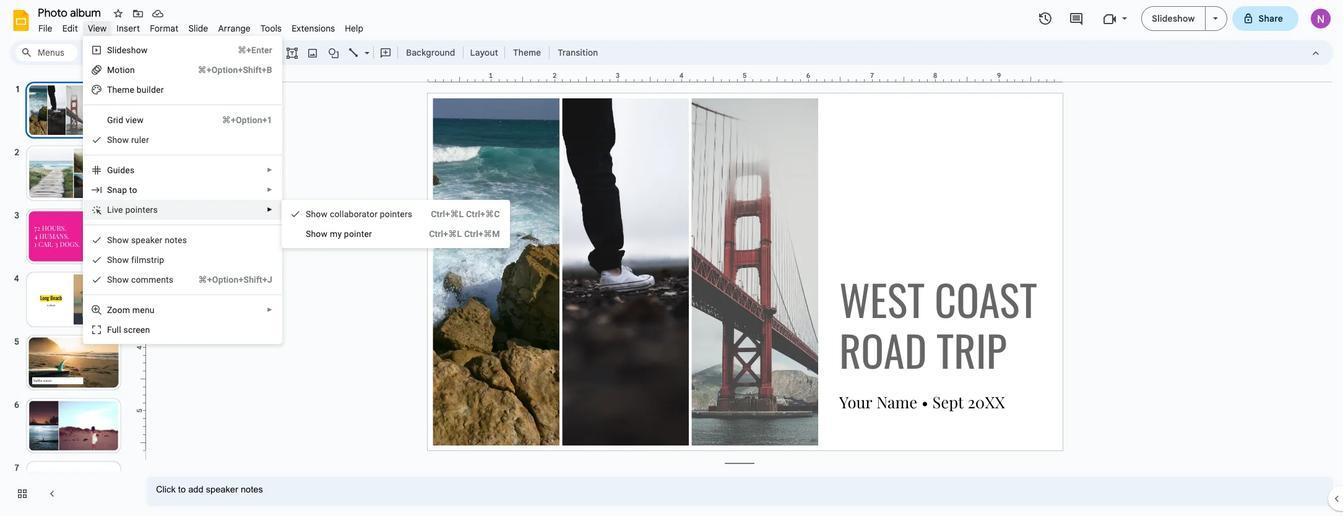 Task type: locate. For each thing, give the bounding box(es) containing it.
pointers down to
[[125, 205, 158, 215]]

1 ► from the top
[[267, 167, 273, 173]]

ctrl+⌘l ctrl+⌘m element
[[414, 228, 500, 240]]

e
[[130, 85, 134, 95]]

m left pointer
[[330, 229, 338, 239]]

menu
[[83, 36, 282, 344], [282, 200, 510, 248]]

r
[[131, 135, 134, 145]]

slideshow inside 'button'
[[1153, 13, 1195, 24]]

arrange
[[218, 23, 251, 34]]

extensions
[[292, 23, 335, 34]]

edit
[[62, 23, 78, 34]]

main toolbar
[[77, 43, 605, 62]]

ctrl+⌘l down ctrl+⌘l ctrl+⌘c element
[[429, 229, 462, 239]]

⌘+option+shift+j element
[[184, 274, 272, 286]]

live pointers l element
[[107, 205, 162, 215]]

format menu item
[[145, 21, 184, 36]]

theme button
[[508, 43, 547, 62]]

f u ll screen
[[107, 325, 150, 335]]

show left r
[[107, 135, 129, 145]]

slide menu item
[[184, 21, 213, 36]]

show left f
[[107, 255, 129, 265]]

m for e
[[122, 85, 130, 95]]

menu bar banner
[[0, 0, 1344, 516]]

menu bar
[[33, 16, 369, 37]]

1 horizontal spatial m
[[330, 229, 338, 239]]

snap to
[[107, 185, 137, 195]]

gui
[[107, 165, 120, 175]]

motion a element
[[107, 65, 139, 75]]

share button
[[1233, 6, 1299, 31]]

z
[[107, 305, 112, 315]]

file
[[38, 23, 52, 34]]

show comments c element
[[107, 275, 177, 285]]

4 ► from the top
[[267, 307, 273, 313]]

show for show speaker n otes
[[107, 235, 129, 245]]

layout
[[470, 47, 498, 58]]

0 vertical spatial m
[[122, 85, 130, 95]]

tools menu item
[[256, 21, 287, 36]]

navigation
[[0, 70, 136, 516]]

o
[[316, 209, 321, 219]]

⌘+enter element
[[223, 44, 272, 56]]

background
[[406, 47, 455, 58]]

show filmstrip f element
[[107, 255, 168, 265]]

es
[[125, 165, 135, 175]]

pointers right collaborator
[[380, 209, 413, 219]]

Menus field
[[15, 44, 77, 61]]

snap to x element
[[107, 185, 141, 195]]

z oom menu
[[107, 305, 155, 315]]

0 vertical spatial ctrl+⌘l
[[431, 209, 464, 219]]

extensions menu item
[[287, 21, 340, 36]]

ctrl+⌘m
[[464, 229, 500, 239]]

0 horizontal spatial m
[[122, 85, 130, 95]]

g rid view
[[107, 115, 144, 125]]

insert menu item
[[112, 21, 145, 36]]

slideshow up motion a element
[[107, 45, 148, 55]]

view
[[88, 23, 107, 34]]

menu bar inside menu bar 'banner'
[[33, 16, 369, 37]]

► for es
[[267, 167, 273, 173]]

help menu item
[[340, 21, 369, 36]]

m down motion a element
[[122, 85, 130, 95]]

presentation options image
[[1213, 17, 1218, 20]]

0 horizontal spatial slideshow
[[107, 45, 148, 55]]

m
[[122, 85, 130, 95], [330, 229, 338, 239]]

otes
[[170, 235, 187, 245]]

⌘+enter
[[238, 45, 272, 55]]

snap
[[107, 185, 127, 195]]

show up show f ilmstrip
[[107, 235, 129, 245]]

menu bar containing file
[[33, 16, 369, 37]]

menu containing sh
[[282, 200, 510, 248]]

transition
[[558, 47, 598, 58]]

1 horizontal spatial pointers
[[380, 209, 413, 219]]

pointers
[[125, 205, 158, 215], [380, 209, 413, 219]]

0 horizontal spatial pointers
[[125, 205, 158, 215]]

show
[[107, 135, 129, 145], [306, 229, 328, 239], [107, 235, 129, 245], [107, 255, 129, 265], [107, 275, 129, 285]]

show f ilmstrip
[[107, 255, 164, 265]]

ctrl+⌘l
[[431, 209, 464, 219], [429, 229, 462, 239]]

ctrl+⌘l for ctrl+⌘l ctrl+⌘c
[[431, 209, 464, 219]]

share
[[1259, 13, 1284, 24]]

application
[[0, 0, 1344, 516]]

3 ► from the top
[[267, 206, 273, 213]]

pointer
[[344, 229, 372, 239]]

slideshow button
[[1142, 6, 1206, 31]]

sh o w collaborator pointers
[[306, 209, 413, 219]]

slideshow
[[1153, 13, 1195, 24], [107, 45, 148, 55]]

1 vertical spatial ctrl+⌘l
[[429, 229, 462, 239]]

show left the 'c'
[[107, 275, 129, 285]]

slideshow left presentation options icon
[[1153, 13, 1195, 24]]

w
[[321, 209, 328, 219]]

transition button
[[552, 43, 604, 62]]

speaker
[[131, 235, 163, 245]]

ive
[[112, 205, 123, 215]]

full screen u element
[[107, 325, 154, 335]]

1 vertical spatial slideshow
[[107, 45, 148, 55]]

ctrl+⌘l up ctrl+⌘l ctrl+⌘m element
[[431, 209, 464, 219]]

navigation inside application
[[0, 70, 136, 516]]

menu containing slideshow
[[83, 36, 282, 344]]

0 vertical spatial slideshow
[[1153, 13, 1195, 24]]

show down the o
[[306, 229, 328, 239]]

►
[[267, 167, 273, 173], [267, 186, 273, 193], [267, 206, 273, 213], [267, 307, 273, 313]]

1 vertical spatial m
[[330, 229, 338, 239]]

show m y pointer
[[306, 229, 372, 239]]

slideshow inside menu
[[107, 45, 148, 55]]

1 horizontal spatial slideshow
[[1153, 13, 1195, 24]]



Task type: vqa. For each thing, say whether or not it's contained in the screenshot.


Task type: describe. For each thing, give the bounding box(es) containing it.
background button
[[401, 43, 461, 62]]

help
[[345, 23, 364, 34]]

format
[[150, 23, 179, 34]]

⌘+option+shift+j
[[199, 275, 272, 285]]

file menu item
[[33, 21, 57, 36]]

grid view g element
[[107, 115, 147, 125]]

omments
[[136, 275, 174, 285]]

ilmstrip
[[134, 255, 164, 265]]

motion
[[107, 65, 135, 75]]

menu
[[132, 305, 155, 315]]

show ruler r element
[[107, 135, 153, 145]]

show r uler
[[107, 135, 149, 145]]

f
[[107, 325, 112, 335]]

m for y
[[330, 229, 338, 239]]

l
[[107, 205, 112, 215]]

2 ► from the top
[[267, 186, 273, 193]]

show speaker n otes
[[107, 235, 187, 245]]

theme builder m element
[[107, 85, 168, 95]]

guides d element
[[107, 165, 138, 175]]

show for show r uler
[[107, 135, 129, 145]]

ctrl+⌘l ctrl+⌘c element
[[416, 208, 500, 220]]

slideshow for slideshow 'button'
[[1153, 13, 1195, 24]]

y
[[338, 229, 342, 239]]

insert
[[117, 23, 140, 34]]

► for z oom menu
[[267, 307, 273, 313]]

show for show c omments
[[107, 275, 129, 285]]

the m e builder
[[107, 85, 164, 95]]

ctrl+⌘l ctrl+⌘m
[[429, 229, 500, 239]]

layout button
[[467, 43, 502, 62]]

gui d es
[[107, 165, 135, 175]]

l ive pointers
[[107, 205, 158, 215]]

ll
[[117, 325, 121, 335]]

show collaborator pointers o element
[[306, 209, 416, 219]]

insert image image
[[306, 44, 320, 61]]

builder
[[137, 85, 164, 95]]

theme
[[513, 47, 541, 58]]

arrange menu item
[[213, 21, 256, 36]]

show my pointer m element
[[306, 229, 376, 239]]

⌘+option+shift+b
[[198, 65, 272, 75]]

► for l ive pointers
[[267, 206, 273, 213]]

oom
[[112, 305, 130, 315]]

tools
[[261, 23, 282, 34]]

c
[[131, 275, 136, 285]]

show for show m y pointer
[[306, 229, 328, 239]]

⌘+option+1
[[222, 115, 272, 125]]

⌘+option+shift+b element
[[183, 64, 272, 76]]

view
[[126, 115, 144, 125]]

d
[[120, 165, 125, 175]]

Rename text field
[[33, 5, 108, 20]]

uler
[[134, 135, 149, 145]]

show speaker notes n element
[[107, 235, 191, 245]]

ctrl+⌘l ctrl+⌘c
[[431, 209, 500, 219]]

slideshow for slideshow p element
[[107, 45, 148, 55]]

rid
[[113, 115, 123, 125]]

select line image
[[362, 45, 370, 49]]

zoom menu z element
[[107, 305, 158, 315]]

shape image
[[327, 44, 341, 61]]

slideshow p element
[[107, 45, 151, 55]]

show c omments
[[107, 275, 174, 285]]

show for show f ilmstrip
[[107, 255, 129, 265]]

screen
[[124, 325, 150, 335]]

slide
[[189, 23, 208, 34]]

n
[[165, 235, 170, 245]]

the
[[107, 85, 122, 95]]

u
[[112, 325, 117, 335]]

g
[[107, 115, 113, 125]]

view menu item
[[83, 21, 112, 36]]

ctrl+⌘l for ctrl+⌘l ctrl+⌘m
[[429, 229, 462, 239]]

ctrl+⌘c
[[466, 209, 500, 219]]

Star checkbox
[[110, 5, 127, 22]]

collaborator
[[330, 209, 378, 219]]

sh
[[306, 209, 316, 219]]

edit menu item
[[57, 21, 83, 36]]

application containing slideshow
[[0, 0, 1344, 516]]

⌘+option+1 element
[[207, 114, 272, 126]]

f
[[131, 255, 134, 265]]

to
[[129, 185, 137, 195]]



